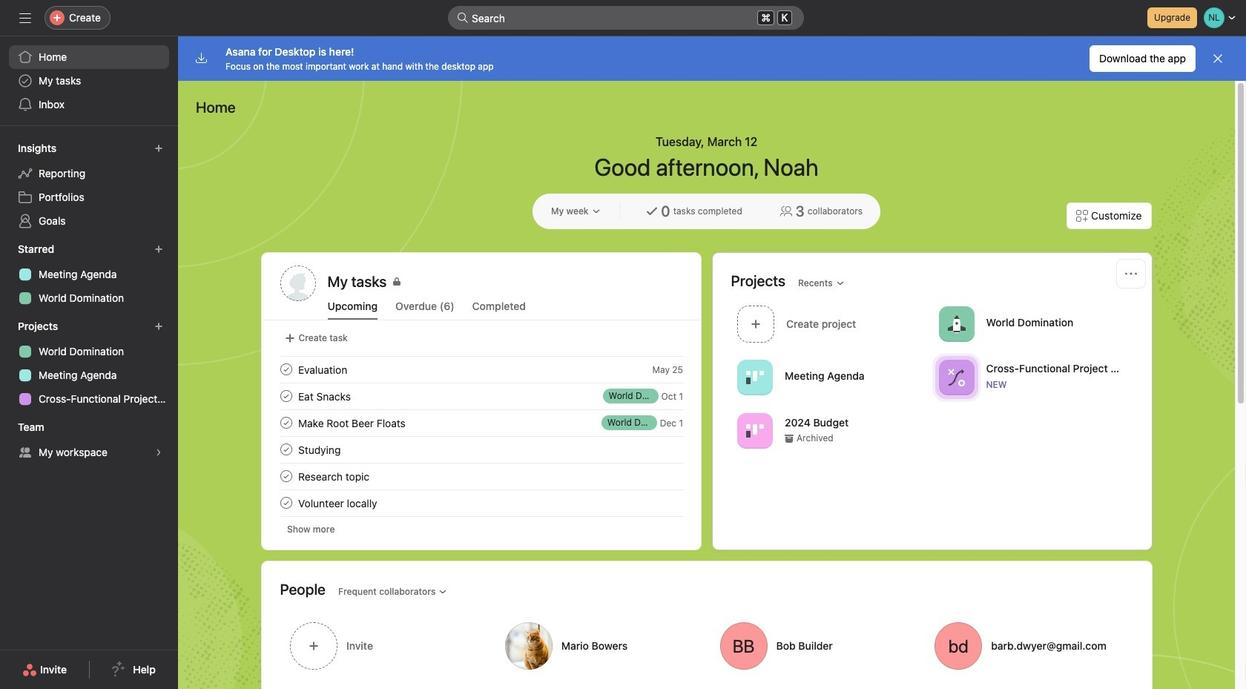 Task type: vqa. For each thing, say whether or not it's contained in the screenshot.
"Dismiss" 'Icon'
yes



Task type: locate. For each thing, give the bounding box(es) containing it.
0 vertical spatial mark complete checkbox
[[277, 361, 295, 378]]

2 mark complete checkbox from the top
[[277, 441, 295, 458]]

insights element
[[0, 135, 178, 236]]

1 vertical spatial mark complete checkbox
[[277, 441, 295, 458]]

5 mark complete image from the top
[[277, 494, 295, 512]]

1 mark complete checkbox from the top
[[277, 361, 295, 378]]

1 mark complete checkbox from the top
[[277, 387, 295, 405]]

1 vertical spatial mark complete checkbox
[[277, 414, 295, 432]]

mark complete image
[[277, 387, 295, 405], [277, 414, 295, 432], [277, 441, 295, 458], [277, 467, 295, 485], [277, 494, 295, 512]]

line_and_symbols image
[[947, 368, 965, 386]]

3 mark complete checkbox from the top
[[277, 494, 295, 512]]

new project or portfolio image
[[154, 322, 163, 331]]

4 mark complete image from the top
[[277, 467, 295, 485]]

Mark complete checkbox
[[277, 387, 295, 405], [277, 441, 295, 458], [277, 467, 295, 485]]

2 vertical spatial mark complete checkbox
[[277, 467, 295, 485]]

rocket image
[[947, 315, 965, 333]]

None field
[[448, 6, 804, 30]]

0 vertical spatial mark complete checkbox
[[277, 387, 295, 405]]

hide sidebar image
[[19, 12, 31, 24]]

actions image
[[1125, 268, 1137, 280]]

2 vertical spatial mark complete checkbox
[[277, 494, 295, 512]]

see details, my workspace image
[[154, 448, 163, 457]]

new insights image
[[154, 144, 163, 153]]

mark complete image
[[277, 361, 295, 378]]

dismiss image
[[1212, 53, 1224, 65]]

Mark complete checkbox
[[277, 361, 295, 378], [277, 414, 295, 432], [277, 494, 295, 512]]

Search tasks, projects, and more text field
[[448, 6, 804, 30]]



Task type: describe. For each thing, give the bounding box(es) containing it.
3 mark complete checkbox from the top
[[277, 467, 295, 485]]

projects element
[[0, 313, 178, 414]]

1 mark complete image from the top
[[277, 387, 295, 405]]

prominent image
[[457, 12, 469, 24]]

2 mark complete image from the top
[[277, 414, 295, 432]]

global element
[[0, 36, 178, 125]]

add profile photo image
[[280, 266, 316, 301]]

teams element
[[0, 414, 178, 467]]

add items to starred image
[[154, 245, 163, 254]]

board image
[[746, 368, 764, 386]]

board image
[[746, 422, 764, 440]]

starred element
[[0, 236, 178, 313]]

3 mark complete image from the top
[[277, 441, 295, 458]]

2 mark complete checkbox from the top
[[277, 414, 295, 432]]



